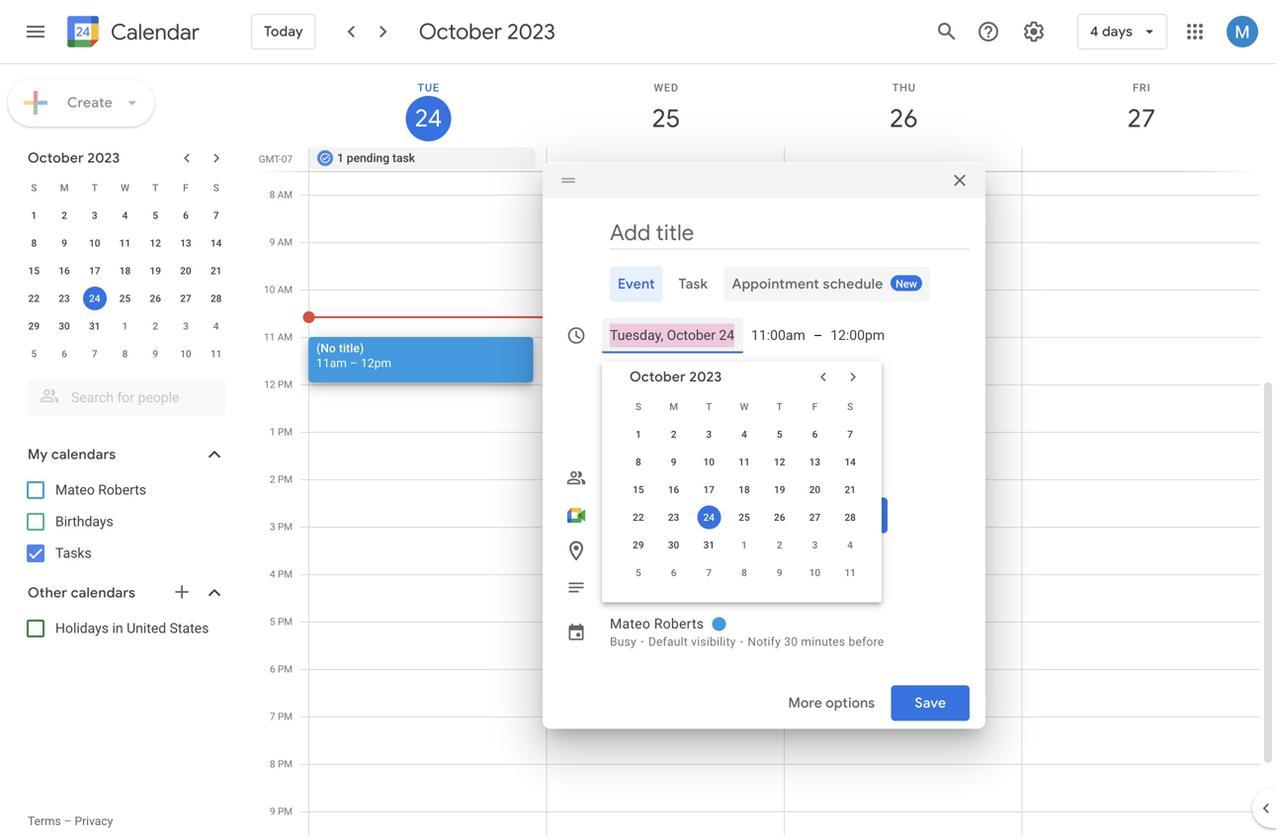 Task type: describe. For each thing, give the bounding box(es) containing it.
minutes
[[802, 635, 846, 649]]

calendars for other calendars
[[71, 585, 136, 602]]

27 element for left november 2 element
[[174, 287, 198, 311]]

3 for 27 element related to left november 2 element's november 3 element
[[183, 320, 189, 332]]

16 element for 30 element related to bottommost november 2 element 23 element
[[662, 478, 686, 502]]

12 pm
[[264, 379, 293, 391]]

17 for 17 element associated with 23 element associated with 30 element for left november 2 element
[[89, 265, 100, 277]]

add for add
[[610, 543, 639, 559]]

26 element for left november 2 element
[[144, 287, 167, 311]]

holidays in united states
[[55, 621, 209, 637]]

4 for november 4 element related to 27 element related to left november 2 element's november 3 element november 10 element's november 11 element
[[213, 320, 219, 332]]

8 pm
[[270, 759, 293, 770]]

november 4 element for november 11 element corresponding to november 10 element associated with november 3 element corresponding to bottommost november 2 element's 27 element
[[839, 534, 863, 557]]

schedule
[[823, 275, 884, 293]]

1 vertical spatial roberts
[[655, 616, 704, 633]]

add guests
[[610, 470, 682, 486]]

pending
[[347, 151, 390, 165]]

holidays
[[55, 621, 109, 637]]

10 am
[[264, 284, 293, 296]]

task
[[393, 151, 415, 165]]

add guests button
[[602, 460, 970, 496]]

add button
[[602, 534, 970, 569]]

1 horizontal spatial mateo roberts
[[610, 616, 704, 633]]

11 for 11 element related to '12' "element" associated with 17 element corresponding to 30 element related to bottommost november 2 element 23 element
[[739, 456, 750, 468]]

4 pm
[[270, 569, 293, 581]]

tab list containing event
[[559, 267, 970, 302]]

30 element for left november 2 element
[[52, 315, 76, 338]]

fri
[[1133, 82, 1152, 94]]

0 horizontal spatial october 2023 grid
[[19, 174, 231, 368]]

my calendars
[[28, 446, 116, 464]]

22 for "29" element related to 30 element related to bottommost november 2 element
[[633, 512, 644, 524]]

f for '12' "element" related to 17 element associated with 23 element associated with 30 element for left november 2 element's 13 "element"
[[183, 182, 189, 194]]

event button
[[610, 267, 663, 302]]

14 for '12' "element" associated with 17 element corresponding to 30 element related to bottommost november 2 element 23 element 13 "element"
[[845, 456, 856, 468]]

(no
[[316, 342, 336, 356]]

29 element for 30 element related to bottommost november 2 element
[[627, 534, 651, 557]]

0 horizontal spatial november 2 element
[[144, 315, 167, 338]]

pm for 6 pm
[[278, 664, 293, 676]]

8 for 8 am
[[270, 189, 275, 201]]

14 for '12' "element" related to 17 element associated with 23 element associated with 30 element for left november 2 element's 13 "element"
[[211, 237, 222, 249]]

12pm
[[361, 357, 392, 370]]

4 days button
[[1078, 8, 1168, 55]]

november 6 element for 30 element related to bottommost november 2 element
[[662, 561, 686, 585]]

busy
[[610, 635, 637, 649]]

tue 24
[[414, 82, 441, 134]]

5 pm
[[270, 616, 293, 628]]

9 pm
[[270, 806, 293, 818]]

27 link
[[1119, 96, 1165, 141]]

13 for '12' "element" associated with 17 element corresponding to 30 element related to bottommost november 2 element 23 element 13 "element"
[[810, 456, 821, 468]]

other
[[28, 585, 67, 602]]

5 for "29" element related to 30 element related to bottommost november 2 element's november 5 element
[[636, 567, 642, 579]]

20 element for '12' "element" associated with 17 element corresponding to 30 element related to bottommost november 2 element 23 element 13 "element"
[[804, 478, 827, 502]]

20 element for '12' "element" related to 17 element associated with 23 element associated with 30 element for left november 2 element's 13 "element"
[[174, 259, 198, 283]]

time zone button
[[686, 354, 766, 389]]

days
[[1103, 23, 1133, 41]]

october for 30 element for left november 2 element
[[28, 149, 84, 167]]

3 for 3 pm
[[270, 521, 275, 533]]

10 element for 17 element corresponding to 30 element related to bottommost november 2 element 23 element
[[698, 451, 721, 474]]

fri 27
[[1127, 82, 1155, 135]]

16 for 23 element associated with 30 element for left november 2 element's 16 'element'
[[59, 265, 70, 277]]

to element
[[814, 328, 823, 344]]

november 4 element for 27 element related to left november 2 element's november 3 element november 10 element's november 11 element
[[204, 315, 228, 338]]

12 for '12' "element" related to 17 element associated with 23 element associated with 30 element for left november 2 element
[[150, 237, 161, 249]]

november 6 element for 30 element for left november 2 element
[[52, 342, 76, 366]]

16 element for 23 element associated with 30 element for left november 2 element
[[52, 259, 76, 283]]

20 for '12' "element" associated with 17 element corresponding to 30 element related to bottommost november 2 element 23 element 13 "element"
[[810, 484, 821, 496]]

25 for rightmost october 2023 grid
[[739, 512, 750, 524]]

states
[[170, 621, 209, 637]]

25 inside wed 25
[[651, 102, 679, 135]]

27 for left october 2023 grid
[[180, 293, 191, 305]]

november 5 element for "29" element related to 30 element related to bottommost november 2 element
[[627, 561, 651, 585]]

a
[[642, 434, 649, 452]]

27 for rightmost october 2023 grid
[[810, 512, 821, 524]]

thu
[[893, 82, 917, 94]]

23 for 23 element associated with 30 element for left november 2 element
[[59, 293, 70, 305]]

privacy link
[[75, 815, 113, 829]]

4 for 4 pm
[[270, 569, 275, 581]]

in
[[112, 621, 123, 637]]

25 element for 18 element for 11 element related to '12' "element" related to 17 element associated with 23 element associated with 30 element for left november 2 element
[[113, 287, 137, 311]]

w for 11 element related to '12' "element" associated with 17 element corresponding to 30 element related to bottommost november 2 element 23 element
[[740, 401, 749, 413]]

all
[[637, 363, 653, 380]]

3 pm
[[270, 521, 293, 533]]

event
[[618, 275, 655, 293]]

0 vertical spatial –
[[814, 328, 823, 344]]

terms
[[28, 815, 61, 829]]

new element
[[891, 275, 923, 291]]

gmt-
[[259, 153, 282, 165]]

birthdays
[[55, 514, 113, 530]]

31 for 30 element for left november 2 element
[[89, 320, 100, 332]]

2 horizontal spatial 30
[[785, 635, 798, 649]]

my calendars button
[[4, 439, 245, 471]]

gmt-07
[[259, 153, 293, 165]]

am for 8 am
[[278, 189, 293, 201]]

november 8 element for the november 1 element for 18 element for 11 element related to '12' "element" related to 17 element associated with 23 element associated with 30 element for left november 2 element's the 25 "element"
[[113, 342, 137, 366]]

9 am
[[270, 236, 293, 248]]

task
[[679, 275, 709, 293]]

calendar element
[[63, 12, 200, 55]]

2023 for 11 element related to '12' "element" associated with 17 element corresponding to 30 element related to bottommost november 2 element 23 element
[[690, 368, 722, 386]]

november 3 element for bottommost november 2 element's 27 element
[[804, 534, 827, 557]]

11 for 11 am
[[264, 331, 275, 343]]

17 for 17 element corresponding to 30 element related to bottommost november 2 element 23 element
[[704, 484, 715, 496]]

main drawer image
[[24, 20, 47, 44]]

appointment
[[732, 275, 820, 293]]

s down end time text field
[[848, 401, 854, 413]]

25 element for 18 element for 11 element related to '12' "element" associated with 17 element corresponding to 30 element related to bottommost november 2 element 23 element
[[733, 506, 757, 530]]

1 pending task row
[[301, 147, 1277, 171]]

support image
[[977, 20, 1001, 44]]

am for 10 am
[[278, 284, 293, 296]]

thu 26
[[889, 82, 917, 135]]

1 horizontal spatial october
[[419, 18, 502, 45]]

other calendars button
[[4, 578, 245, 609]]

4 days
[[1091, 23, 1133, 41]]

1 inside button
[[337, 151, 344, 165]]

calendar
[[111, 18, 200, 46]]

create button
[[8, 79, 154, 127]]

1 vertical spatial november 2 element
[[768, 534, 792, 557]]

create
[[67, 94, 113, 112]]

grid containing 25
[[253, 64, 1277, 837]]

28 element for november 4 element related to 27 element related to left november 2 element's november 3 element november 10 element's november 11 element
[[204, 287, 228, 311]]

settings menu image
[[1023, 20, 1046, 44]]

0 vertical spatial 2023
[[507, 18, 556, 45]]

28 element for november 4 element related to november 11 element corresponding to november 10 element associated with november 3 element corresponding to bottommost november 2 element's 27 element
[[839, 506, 863, 530]]

privacy
[[75, 815, 113, 829]]

Add title text field
[[610, 218, 970, 248]]

m for 10 "element" associated with 17 element corresponding to 30 element related to bottommost november 2 element 23 element
[[670, 401, 678, 413]]

27 inside grid
[[1127, 102, 1155, 135]]

18 element for 11 element related to '12' "element" associated with 17 element corresponding to 30 element related to bottommost november 2 element 23 element
[[733, 478, 757, 502]]

s left 8 am
[[213, 182, 219, 194]]

22 element for "29" element related to 30 element related to bottommost november 2 element
[[627, 506, 651, 530]]

(no title) 11am – 12pm
[[316, 342, 392, 370]]

8 for november 8 element associated with the november 1 element corresponding to the 25 "element" for 18 element for 11 element related to '12' "element" associated with 17 element corresponding to 30 element related to bottommost november 2 element 23 element
[[742, 567, 748, 579]]

2 vertical spatial –
[[64, 815, 72, 829]]

united
[[127, 621, 166, 637]]

november 1 element for the 25 "element" for 18 element for 11 element related to '12' "element" associated with 17 element corresponding to 30 element related to bottommost november 2 element 23 element
[[733, 534, 757, 557]]

zone
[[728, 363, 758, 380]]

tue
[[418, 82, 440, 94]]

07
[[282, 153, 293, 165]]

title)
[[339, 342, 364, 356]]

1 horizontal spatial mateo
[[610, 616, 651, 633]]

terms – privacy
[[28, 815, 113, 829]]

11 for 27 element related to left november 2 element's november 3 element november 10 element's november 11 element
[[211, 348, 222, 360]]

15 element for 22 element associated with "29" element related to 30 element related to bottommost november 2 element
[[627, 478, 651, 502]]

calendar heading
[[107, 18, 200, 46]]

21 element for 28 element corresponding to november 4 element related to november 11 element corresponding to november 10 element associated with november 3 element corresponding to bottommost november 2 element's 27 element
[[839, 478, 863, 502]]

mateo roberts inside my calendars "list"
[[55, 482, 146, 498]]

8 am
[[270, 189, 293, 201]]

1 pending task
[[337, 151, 415, 165]]

november 1 element for 18 element for 11 element related to '12' "element" related to 17 element associated with 23 element associated with 30 element for left november 2 element's the 25 "element"
[[113, 315, 137, 338]]

26 link
[[881, 96, 927, 141]]

my
[[28, 446, 48, 464]]

7 for 7 pm
[[270, 711, 275, 723]]

4 for november 4 element related to november 11 element corresponding to november 10 element associated with november 3 element corresponding to bottommost november 2 element's 27 element
[[848, 540, 854, 551]]

30 for 30 element related to bottommost november 2 element
[[668, 540, 680, 551]]

24 link
[[406, 96, 451, 141]]

calendars for my calendars
[[51, 446, 116, 464]]

1 horizontal spatial october 2023 grid
[[621, 393, 868, 587]]

24 inside grid
[[414, 103, 441, 134]]

1 horizontal spatial october 2023
[[419, 18, 556, 45]]



Task type: locate. For each thing, give the bounding box(es) containing it.
9 for november 9 element associated with left november 2 element
[[153, 348, 158, 360]]

24 for 30 element related to bottommost november 2 element 23 element
[[704, 512, 715, 524]]

1 vertical spatial 18 element
[[733, 478, 757, 502]]

0 vertical spatial mateo
[[55, 482, 95, 498]]

f left 8 am
[[183, 182, 189, 194]]

november 8 element
[[113, 342, 137, 366], [733, 561, 757, 585]]

0 vertical spatial 19 element
[[144, 259, 167, 283]]

0 horizontal spatial october
[[28, 149, 84, 167]]

1 vertical spatial 12 element
[[768, 451, 792, 474]]

add
[[610, 470, 636, 486], [610, 543, 639, 559]]

cell down 25 'link'
[[547, 147, 785, 171]]

30 up search for people "text box"
[[59, 320, 70, 332]]

15 element
[[22, 259, 46, 283], [627, 478, 651, 502]]

november 3 element down add guests dropdown button
[[804, 534, 827, 557]]

1 vertical spatial row group
[[621, 421, 868, 587]]

1 horizontal spatial 15 element
[[627, 478, 651, 502]]

12 element for 17 element associated with 23 element associated with 30 element for left november 2 element
[[144, 231, 167, 255]]

21 element
[[204, 259, 228, 283], [839, 478, 863, 502]]

27 left 10 am in the top of the page
[[180, 293, 191, 305]]

18
[[119, 265, 131, 277], [739, 484, 750, 496]]

31 for 30 element related to bottommost november 2 element
[[704, 540, 715, 551]]

11 element for '12' "element" related to 17 element associated with 23 element associated with 30 element for left november 2 element
[[113, 231, 137, 255]]

row group for rightmost october 2023 grid
[[621, 421, 868, 587]]

today button
[[251, 8, 316, 55]]

0 vertical spatial 30
[[59, 320, 70, 332]]

27 down fri
[[1127, 102, 1155, 135]]

f down to element
[[813, 401, 818, 413]]

november 1 element up search for people "text box"
[[113, 315, 137, 338]]

30 element down the "guests"
[[662, 534, 686, 557]]

add down find
[[610, 470, 636, 486]]

28 left 10 am in the top of the page
[[211, 293, 222, 305]]

29
[[28, 320, 40, 332], [633, 540, 644, 551]]

0 horizontal spatial 20 element
[[174, 259, 198, 283]]

1 horizontal spatial 26
[[774, 512, 786, 524]]

visibility
[[692, 635, 736, 649]]

time
[[694, 363, 725, 380]]

time zone
[[694, 363, 758, 380]]

0 horizontal spatial roberts
[[98, 482, 146, 498]]

13 element for '12' "element" associated with 17 element corresponding to 30 element related to bottommost november 2 element 23 element
[[804, 451, 827, 474]]

19 for '12' "element" related to 17 element associated with 23 element associated with 30 element for left november 2 element
[[150, 265, 161, 277]]

november 11 element
[[204, 342, 228, 366], [839, 561, 863, 585]]

pm for 3 pm
[[278, 521, 293, 533]]

tasks
[[55, 545, 92, 562]]

guests
[[639, 470, 682, 486]]

23 element for 30 element related to bottommost november 2 element
[[662, 506, 686, 530]]

4 inside "dropdown button"
[[1091, 23, 1099, 41]]

november 1 element down add guests dropdown button
[[733, 534, 757, 557]]

2 vertical spatial october
[[630, 368, 686, 386]]

november 2 element up search for people "text box"
[[144, 315, 167, 338]]

28 for bottommost november 2 element
[[845, 512, 856, 524]]

m down create dropdown button
[[60, 182, 69, 194]]

31
[[89, 320, 100, 332], [704, 540, 715, 551]]

27 up add dropdown button
[[810, 512, 821, 524]]

cell down 27 link
[[1022, 147, 1260, 171]]

2 horizontal spatial 25
[[739, 512, 750, 524]]

notify
[[748, 635, 781, 649]]

23
[[59, 293, 70, 305], [668, 512, 680, 524]]

november 1 element
[[113, 315, 137, 338], [733, 534, 757, 557]]

0 vertical spatial november 6 element
[[52, 342, 76, 366]]

4 for 4 days
[[1091, 23, 1099, 41]]

1 vertical spatial 26 element
[[768, 506, 792, 530]]

27
[[1127, 102, 1155, 135], [180, 293, 191, 305], [810, 512, 821, 524]]

26
[[889, 102, 917, 135], [150, 293, 161, 305], [774, 512, 786, 524]]

1 horizontal spatial 23 element
[[662, 506, 686, 530]]

–
[[814, 328, 823, 344], [350, 357, 358, 370], [64, 815, 72, 829]]

25 element
[[113, 287, 137, 311], [733, 506, 757, 530]]

roberts up "default"
[[655, 616, 704, 633]]

november 6 element up search for people "text box"
[[52, 342, 76, 366]]

4
[[1091, 23, 1099, 41], [122, 210, 128, 222], [213, 320, 219, 332], [742, 429, 748, 441], [848, 540, 854, 551], [270, 569, 275, 581]]

7
[[213, 210, 219, 222], [92, 348, 98, 360], [848, 429, 854, 441], [707, 567, 712, 579], [270, 711, 275, 723]]

– left end time text field
[[814, 328, 823, 344]]

24, today element for 17 element associated with 23 element associated with 30 element for left november 2 element
[[83, 287, 107, 311]]

0 horizontal spatial 28 element
[[204, 287, 228, 311]]

november 9 element up the notify
[[768, 561, 792, 585]]

pm down the 1 pm in the left bottom of the page
[[278, 474, 293, 486]]

add down add guests
[[610, 543, 639, 559]]

5 inside grid
[[270, 616, 275, 628]]

other calendars
[[28, 585, 136, 602]]

1 horizontal spatial 19 element
[[768, 478, 792, 502]]

19 element for '12' "element" associated with 17 element corresponding to 30 element related to bottommost november 2 element 23 element
[[768, 478, 792, 502]]

0 horizontal spatial november 8 element
[[113, 342, 137, 366]]

End time text field
[[831, 324, 885, 348]]

w down the zone
[[740, 401, 749, 413]]

pm down 6 pm at the bottom left
[[278, 711, 293, 723]]

0 vertical spatial 31 element
[[83, 315, 107, 338]]

today
[[264, 23, 303, 41]]

19 for '12' "element" associated with 17 element corresponding to 30 element related to bottommost november 2 element 23 element
[[774, 484, 786, 496]]

0 horizontal spatial 13 element
[[174, 231, 198, 255]]

october for 30 element related to bottommost november 2 element
[[630, 368, 686, 386]]

26 element
[[144, 287, 167, 311], [768, 506, 792, 530]]

1 vertical spatial 10 element
[[698, 451, 721, 474]]

15 element for 22 element associated with 30 element for left november 2 element's "29" element
[[22, 259, 46, 283]]

0 horizontal spatial 20
[[180, 265, 191, 277]]

13 left the 9 am
[[180, 237, 191, 249]]

28 element left 10 am in the top of the page
[[204, 287, 228, 311]]

2 vertical spatial 12
[[774, 456, 786, 468]]

24, today element for 17 element corresponding to 30 element related to bottommost november 2 element 23 element
[[698, 506, 721, 530]]

0 vertical spatial 21 element
[[204, 259, 228, 283]]

1 cell from the left
[[547, 147, 785, 171]]

Search for people text field
[[40, 380, 214, 415]]

october down create dropdown button
[[28, 149, 84, 167]]

s
[[31, 182, 37, 194], [213, 182, 219, 194], [636, 401, 642, 413], [848, 401, 854, 413]]

14 element for '12' "element" associated with 17 element corresponding to 30 element related to bottommost november 2 element 23 element 13 "element"
[[839, 451, 863, 474]]

2 vertical spatial 30
[[785, 635, 798, 649]]

0 horizontal spatial 22
[[28, 293, 40, 305]]

wed
[[654, 82, 679, 94]]

november 8 element for the november 1 element corresponding to the 25 "element" for 18 element for 11 element related to '12' "element" associated with 17 element corresponding to 30 element related to bottommost november 2 element 23 element
[[733, 561, 757, 585]]

november 11 element for 27 element related to left november 2 element's november 3 element november 10 element
[[204, 342, 228, 366]]

26 for '12' "element" associated with 17 element corresponding to 30 element related to bottommost november 2 element 23 element
[[774, 512, 786, 524]]

5 for 5 pm
[[270, 616, 275, 628]]

november 2 element down add guests dropdown button
[[768, 534, 792, 557]]

30 element up search for people "text box"
[[52, 315, 76, 338]]

28 up add dropdown button
[[845, 512, 856, 524]]

0 horizontal spatial november 1 element
[[113, 315, 137, 338]]

24 cell for 17 element associated with 23 element associated with 30 element for left november 2 element
[[80, 285, 110, 313]]

11
[[119, 237, 131, 249], [264, 331, 275, 343], [211, 348, 222, 360], [739, 456, 750, 468], [845, 567, 856, 579]]

1 vertical spatial –
[[350, 357, 358, 370]]

1 vertical spatial 31
[[704, 540, 715, 551]]

calendars right my on the bottom left
[[51, 446, 116, 464]]

s down the all
[[636, 401, 642, 413]]

1 horizontal spatial 16 element
[[662, 478, 686, 502]]

0 vertical spatial november 10 element
[[174, 342, 198, 366]]

s down create dropdown button
[[31, 182, 37, 194]]

1 vertical spatial 18
[[739, 484, 750, 496]]

13 element left the 9 am
[[174, 231, 198, 255]]

october 2023 down 'start date' text field
[[630, 368, 722, 386]]

30 for 30 element for left november 2 element
[[59, 320, 70, 332]]

6 inside grid
[[270, 664, 275, 676]]

am
[[278, 189, 293, 201], [278, 236, 293, 248], [278, 284, 293, 296], [278, 331, 293, 343]]

1 vertical spatial 30
[[668, 540, 680, 551]]

18 element for 11 element related to '12' "element" related to 17 element associated with 23 element associated with 30 element for left november 2 element
[[113, 259, 137, 283]]

1 horizontal spatial 18
[[739, 484, 750, 496]]

22 element
[[22, 287, 46, 311], [627, 506, 651, 530]]

27 element for bottommost november 2 element
[[804, 506, 827, 530]]

mateo inside my calendars "list"
[[55, 482, 95, 498]]

21 for 14 element related to '12' "element" associated with 17 element corresponding to 30 element related to bottommost november 2 element 23 element 13 "element"
[[845, 484, 856, 496]]

november 7 element up search for people "text box"
[[83, 342, 107, 366]]

11 element for '12' "element" associated with 17 element corresponding to 30 element related to bottommost november 2 element 23 element
[[733, 451, 757, 474]]

4 pm from the top
[[278, 521, 293, 533]]

28 for left november 2 element
[[211, 293, 222, 305]]

0 horizontal spatial 26
[[150, 293, 161, 305]]

15 for 23 element associated with 30 element for left november 2 element
[[28, 265, 40, 277]]

0 horizontal spatial october 2023
[[28, 149, 120, 167]]

1 horizontal spatial 29 element
[[627, 534, 651, 557]]

pm for 2 pm
[[278, 474, 293, 486]]

20 element
[[174, 259, 198, 283], [804, 478, 827, 502]]

november 10 element up notify 30 minutes before
[[804, 561, 827, 585]]

add other calendars image
[[172, 583, 192, 602]]

– down title)
[[350, 357, 358, 370]]

28 element up add dropdown button
[[839, 506, 863, 530]]

november 2 element
[[144, 315, 167, 338], [768, 534, 792, 557]]

november 10 element for november 3 element corresponding to bottommost november 2 element's 27 element
[[804, 561, 827, 585]]

row
[[19, 174, 231, 202], [19, 202, 231, 229], [19, 229, 231, 257], [19, 257, 231, 285], [19, 285, 231, 313], [19, 313, 231, 340], [19, 340, 231, 368], [621, 393, 868, 421], [621, 421, 868, 449], [621, 449, 868, 476], [621, 476, 868, 504], [621, 504, 868, 532], [621, 532, 868, 559], [621, 559, 868, 587]]

october down 'start date' text field
[[630, 368, 686, 386]]

am left (no
[[278, 331, 293, 343]]

25 link
[[644, 96, 689, 141]]

cell
[[547, 147, 785, 171], [785, 147, 1022, 171], [1022, 147, 1260, 171]]

november 9 element
[[144, 342, 167, 366], [768, 561, 792, 585]]

2 horizontal spatial 26
[[889, 102, 917, 135]]

notify 30 minutes before
[[748, 635, 885, 649]]

15
[[28, 265, 40, 277], [633, 484, 644, 496]]

1 horizontal spatial 27
[[810, 512, 821, 524]]

13 element for '12' "element" related to 17 element associated with 23 element associated with 30 element for left november 2 element
[[174, 231, 198, 255]]

30 element
[[52, 315, 76, 338], [662, 534, 686, 557]]

26 element for bottommost november 2 element
[[768, 506, 792, 530]]

november 3 element
[[174, 315, 198, 338], [804, 534, 827, 557]]

pm for 5 pm
[[278, 616, 293, 628]]

am down 07 at the left top of the page
[[278, 189, 293, 201]]

november 4 element down add guests dropdown button
[[839, 534, 863, 557]]

23 element
[[52, 287, 76, 311], [662, 506, 686, 530]]

2 vertical spatial 2023
[[690, 368, 722, 386]]

31 element up visibility at the bottom of the page
[[698, 534, 721, 557]]

appointment schedule
[[732, 275, 884, 293]]

pm for 1 pm
[[278, 426, 293, 438]]

2 for left november 2 element
[[153, 320, 158, 332]]

1 horizontal spatial 13 element
[[804, 451, 827, 474]]

22
[[28, 293, 40, 305], [633, 512, 644, 524]]

0 vertical spatial 28
[[211, 293, 222, 305]]

0 vertical spatial 16 element
[[52, 259, 76, 283]]

pm up 2 pm
[[278, 426, 293, 438]]

all day
[[637, 363, 678, 380]]

12 for '12' "element" associated with 17 element corresponding to 30 element related to bottommost november 2 element 23 element
[[774, 456, 786, 468]]

2 horizontal spatial 2023
[[690, 368, 722, 386]]

pm up 9 pm
[[278, 759, 293, 770]]

24, today element
[[83, 287, 107, 311], [698, 506, 721, 530]]

1 pm from the top
[[278, 379, 293, 391]]

am for 11 am
[[278, 331, 293, 343]]

21
[[211, 265, 222, 277], [845, 484, 856, 496]]

calendars
[[51, 446, 116, 464], [71, 585, 136, 602]]

add inside add guests dropdown button
[[610, 470, 636, 486]]

– right terms
[[64, 815, 72, 829]]

13 element
[[174, 231, 198, 255], [804, 451, 827, 474]]

7 inside grid
[[270, 711, 275, 723]]

27 element left 10 am in the top of the page
[[174, 287, 198, 311]]

5
[[153, 210, 158, 222], [31, 348, 37, 360], [777, 429, 783, 441], [636, 567, 642, 579], [270, 616, 275, 628]]

0 horizontal spatial 16 element
[[52, 259, 76, 283]]

1 vertical spatial m
[[670, 401, 678, 413]]

21 for 14 element for '12' "element" related to 17 element associated with 23 element associated with 30 element for left november 2 element's 13 "element"
[[211, 265, 222, 277]]

10 element for 17 element associated with 23 element associated with 30 element for left november 2 element
[[83, 231, 107, 255]]

9 for bottommost november 2 element november 9 element
[[777, 567, 783, 579]]

1 horizontal spatial w
[[740, 401, 749, 413]]

november 4 element left '11 am'
[[204, 315, 228, 338]]

1 pending task button
[[310, 147, 535, 169]]

2 horizontal spatial 27
[[1127, 102, 1155, 135]]

31 up search for people "text box"
[[89, 320, 100, 332]]

24 for 23 element associated with 30 element for left november 2 element
[[89, 293, 100, 305]]

29 element
[[22, 315, 46, 338], [627, 534, 651, 557]]

14 element
[[204, 231, 228, 255], [839, 451, 863, 474]]

november 7 element
[[83, 342, 107, 366], [698, 561, 721, 585]]

1 horizontal spatial 19
[[774, 484, 786, 496]]

Start date text field
[[610, 324, 736, 348]]

0 vertical spatial november 9 element
[[144, 342, 167, 366]]

1 vertical spatial calendars
[[71, 585, 136, 602]]

november 9 element up search for people "text box"
[[144, 342, 167, 366]]

7 pm from the top
[[278, 664, 293, 676]]

am down 8 am
[[278, 236, 293, 248]]

row group
[[19, 202, 231, 368], [621, 421, 868, 587]]

13 up add dropdown button
[[810, 456, 821, 468]]

am down the 9 am
[[278, 284, 293, 296]]

0 horizontal spatial f
[[183, 182, 189, 194]]

wed 25
[[651, 82, 679, 135]]

30
[[59, 320, 70, 332], [668, 540, 680, 551], [785, 635, 798, 649]]

19 element for '12' "element" related to 17 element associated with 23 element associated with 30 element for left november 2 element
[[144, 259, 167, 283]]

11 element
[[113, 231, 137, 255], [733, 451, 757, 474]]

pm for 4 pm
[[278, 569, 293, 581]]

tab list
[[559, 267, 970, 302]]

2 pm
[[270, 474, 293, 486]]

29 element for 30 element for left november 2 element
[[22, 315, 46, 338]]

1
[[337, 151, 344, 165], [31, 210, 37, 222], [122, 320, 128, 332], [270, 426, 275, 438], [636, 429, 642, 441], [742, 540, 748, 551]]

0 horizontal spatial 2023
[[87, 149, 120, 167]]

0 horizontal spatial 30
[[59, 320, 70, 332]]

my calendars list
[[4, 475, 245, 570]]

1 vertical spatial november 10 element
[[804, 561, 827, 585]]

october 2023 up tue
[[419, 18, 556, 45]]

1 vertical spatial 22 element
[[627, 506, 651, 530]]

5 pm from the top
[[278, 569, 293, 581]]

27 element up add dropdown button
[[804, 506, 827, 530]]

pm down 8 pm
[[278, 806, 293, 818]]

1 vertical spatial mateo roberts
[[610, 616, 704, 633]]

0 vertical spatial 28 element
[[204, 287, 228, 311]]

28
[[211, 293, 222, 305], [845, 512, 856, 524]]

26 inside grid
[[889, 102, 917, 135]]

0 horizontal spatial 26 element
[[144, 287, 167, 311]]

october 2023 down create dropdown button
[[28, 149, 120, 167]]

october 2023 grid
[[19, 174, 231, 368], [621, 393, 868, 587]]

t
[[92, 182, 98, 194], [152, 182, 158, 194], [706, 401, 712, 413], [777, 401, 783, 413]]

1 vertical spatial 19
[[774, 484, 786, 496]]

9
[[270, 236, 275, 248], [62, 237, 67, 249], [153, 348, 158, 360], [671, 456, 677, 468], [777, 567, 783, 579], [270, 806, 275, 818]]

1 horizontal spatial 29
[[633, 540, 644, 551]]

november 10 element
[[174, 342, 198, 366], [804, 561, 827, 585]]

9 for 9 pm
[[270, 806, 275, 818]]

8 pm from the top
[[278, 711, 293, 723]]

grid
[[253, 64, 1277, 837]]

0 horizontal spatial 25
[[119, 293, 131, 305]]

1 horizontal spatial 22
[[633, 512, 644, 524]]

24
[[414, 103, 441, 134], [89, 293, 100, 305], [704, 512, 715, 524]]

0 vertical spatial 20
[[180, 265, 191, 277]]

2
[[62, 210, 67, 222], [153, 320, 158, 332], [671, 429, 677, 441], [270, 474, 275, 486], [777, 540, 783, 551]]

15 for 30 element related to bottommost november 2 element 23 element
[[633, 484, 644, 496]]

mateo up birthdays
[[55, 482, 95, 498]]

0 vertical spatial f
[[183, 182, 189, 194]]

1 vertical spatial 14 element
[[839, 451, 863, 474]]

pm up 6 pm at the bottom left
[[278, 616, 293, 628]]

november 3 element up search for people "text box"
[[174, 315, 198, 338]]

Start time text field
[[752, 324, 806, 348]]

pm up the 1 pm in the left bottom of the page
[[278, 379, 293, 391]]

1 horizontal spatial november 1 element
[[733, 534, 757, 557]]

1 horizontal spatial 25 element
[[733, 506, 757, 530]]

1 am from the top
[[278, 189, 293, 201]]

0 vertical spatial november 2 element
[[144, 315, 167, 338]]

17 element
[[83, 259, 107, 283], [698, 478, 721, 502]]

27 element
[[174, 287, 198, 311], [804, 506, 827, 530]]

mateo roberts up birthdays
[[55, 482, 146, 498]]

november 8 element up the notify
[[733, 561, 757, 585]]

2 for 2 pm
[[270, 474, 275, 486]]

2 cell from the left
[[785, 147, 1022, 171]]

25 for left october 2023 grid
[[119, 293, 131, 305]]

roberts down my calendars dropdown button
[[98, 482, 146, 498]]

day
[[656, 363, 678, 380]]

– inside (no title) 11am – 12pm
[[350, 357, 358, 370]]

0 vertical spatial november 1 element
[[113, 315, 137, 338]]

1 horizontal spatial 30
[[668, 540, 680, 551]]

november 8 element up search for people "text box"
[[113, 342, 137, 366]]

1 pm
[[270, 426, 293, 438]]

add inside add dropdown button
[[610, 543, 639, 559]]

30 down the "guests"
[[668, 540, 680, 551]]

w for 11 element related to '12' "element" related to 17 element associated with 23 element associated with 30 element for left november 2 element
[[121, 182, 129, 194]]

0 vertical spatial november 11 element
[[204, 342, 228, 366]]

24 cell
[[80, 285, 110, 313], [692, 504, 727, 532]]

november 11 element up 'before'
[[839, 561, 863, 585]]

12 element
[[144, 231, 167, 255], [768, 451, 792, 474]]

m for 10 "element" for 17 element associated with 23 element associated with 30 element for left november 2 element
[[60, 182, 69, 194]]

2023 for 11 element related to '12' "element" related to 17 element associated with 23 element associated with 30 element for left november 2 element
[[87, 149, 120, 167]]

28 element
[[204, 287, 228, 311], [839, 506, 863, 530]]

19 element
[[144, 259, 167, 283], [768, 478, 792, 502]]

1 horizontal spatial november 5 element
[[627, 561, 651, 585]]

6 pm from the top
[[278, 616, 293, 628]]

task button
[[671, 267, 717, 302]]

find
[[610, 434, 638, 452]]

22 for 30 element for left november 2 element's "29" element
[[28, 293, 40, 305]]

17
[[89, 265, 100, 277], [704, 484, 715, 496]]

pm up 7 pm
[[278, 664, 293, 676]]

default
[[649, 635, 688, 649]]

3 cell from the left
[[1022, 147, 1260, 171]]

16 element
[[52, 259, 76, 283], [662, 478, 686, 502]]

before
[[849, 635, 885, 649]]

0 horizontal spatial 24
[[89, 293, 100, 305]]

0 horizontal spatial november 4 element
[[204, 315, 228, 338]]

row group for left october 2023 grid
[[19, 202, 231, 368]]

11 for november 11 element corresponding to november 10 element associated with november 3 element corresponding to bottommost november 2 element's 27 element
[[845, 567, 856, 579]]

12
[[150, 237, 161, 249], [264, 379, 275, 391], [774, 456, 786, 468]]

1 horizontal spatial november 11 element
[[839, 561, 863, 585]]

7 pm
[[270, 711, 293, 723]]

pm for 7 pm
[[278, 711, 293, 723]]

4 am from the top
[[278, 331, 293, 343]]

19
[[150, 265, 161, 277], [774, 484, 786, 496]]

30 element for bottommost november 2 element
[[662, 534, 686, 557]]

11 am
[[264, 331, 293, 343]]

1 horizontal spatial 30 element
[[662, 534, 686, 557]]

31 element up search for people "text box"
[[83, 315, 107, 338]]

default visibility
[[649, 635, 736, 649]]

november 6 element
[[52, 342, 76, 366], [662, 561, 686, 585]]

1 add from the top
[[610, 470, 636, 486]]

10
[[89, 237, 100, 249], [264, 284, 275, 296], [180, 348, 191, 360], [704, 456, 715, 468], [810, 567, 821, 579]]

0 vertical spatial 16
[[59, 265, 70, 277]]

1 vertical spatial 27 element
[[804, 506, 827, 530]]

f
[[183, 182, 189, 194], [813, 401, 818, 413]]

0 horizontal spatial 24, today element
[[83, 287, 107, 311]]

1 horizontal spatial 20 element
[[804, 478, 827, 502]]

0 vertical spatial 20 element
[[174, 259, 198, 283]]

m up time
[[670, 401, 678, 413]]

18 element
[[113, 259, 137, 283], [733, 478, 757, 502]]

3 am from the top
[[278, 284, 293, 296]]

0 vertical spatial row group
[[19, 202, 231, 368]]

9 for 9 am
[[270, 236, 275, 248]]

21 element for november 4 element related to 27 element related to left november 2 element's november 3 element november 10 element's november 11 element 28 element
[[204, 259, 228, 283]]

12 inside grid
[[264, 379, 275, 391]]

20
[[180, 265, 191, 277], [810, 484, 821, 496]]

november 7 element for 30 element related to bottommost november 2 element
[[698, 561, 721, 585]]

mateo roberts up "default"
[[610, 616, 704, 633]]

1 vertical spatial 24 cell
[[692, 504, 727, 532]]

17 element for 23 element associated with 30 element for left november 2 element
[[83, 259, 107, 283]]

mateo up busy at the bottom of the page
[[610, 616, 651, 633]]

6 pm
[[270, 664, 293, 676]]

2 add from the top
[[610, 543, 639, 559]]

w down create dropdown button
[[121, 182, 129, 194]]

roberts inside my calendars "list"
[[98, 482, 146, 498]]

10 pm from the top
[[278, 806, 293, 818]]

terms link
[[28, 815, 61, 829]]

pm for 12 pm
[[278, 379, 293, 391]]

cell down 26 link
[[785, 147, 1022, 171]]

m
[[60, 182, 69, 194], [670, 401, 678, 413]]

4 inside grid
[[270, 569, 275, 581]]

1 horizontal spatial november 9 element
[[768, 561, 792, 585]]

november 6 element up "default"
[[662, 561, 686, 585]]

0 vertical spatial 24
[[414, 103, 441, 134]]

11 inside grid
[[264, 331, 275, 343]]

3 pm from the top
[[278, 474, 293, 486]]

10 element
[[83, 231, 107, 255], [698, 451, 721, 474]]

0 horizontal spatial november 9 element
[[144, 342, 167, 366]]

time
[[653, 434, 683, 452]]

1 vertical spatial 13
[[810, 456, 821, 468]]

8 for 8 pm
[[270, 759, 275, 770]]

pm
[[278, 379, 293, 391], [278, 426, 293, 438], [278, 474, 293, 486], [278, 521, 293, 533], [278, 569, 293, 581], [278, 616, 293, 628], [278, 664, 293, 676], [278, 711, 293, 723], [278, 759, 293, 770], [278, 806, 293, 818]]

30 right the notify
[[785, 635, 798, 649]]

october up tue
[[419, 18, 502, 45]]

find a time button
[[602, 425, 691, 460]]

pm for 9 pm
[[278, 806, 293, 818]]

26 for '12' "element" related to 17 element associated with 23 element associated with 30 element for left november 2 element
[[150, 293, 161, 305]]

find a time
[[610, 434, 683, 452]]

0 horizontal spatial 24 cell
[[80, 285, 110, 313]]

24 cell for 17 element corresponding to 30 element related to bottommost november 2 element 23 element
[[692, 504, 727, 532]]

2 horizontal spatial october
[[630, 368, 686, 386]]

november 10 element up search for people "text box"
[[174, 342, 198, 366]]

mateo
[[55, 482, 95, 498], [610, 616, 651, 633]]

november 11 element for november 10 element associated with november 3 element corresponding to bottommost november 2 element's 27 element
[[839, 561, 863, 585]]

16
[[59, 265, 70, 277], [668, 484, 680, 496]]

1 horizontal spatial 2023
[[507, 18, 556, 45]]

0 vertical spatial 12 element
[[144, 231, 167, 255]]

31 up visibility at the bottom of the page
[[704, 540, 715, 551]]

pm down 3 pm
[[278, 569, 293, 581]]

None search field
[[0, 372, 245, 415]]

november 10 element for 27 element related to left november 2 element's november 3 element
[[174, 342, 198, 366]]

13 element up add dropdown button
[[804, 451, 827, 474]]

31 element for november 7 element corresponding to 30 element related to bottommost november 2 element
[[698, 534, 721, 557]]

31 element
[[83, 315, 107, 338], [698, 534, 721, 557]]

pm down 2 pm
[[278, 521, 293, 533]]

11am
[[316, 357, 347, 370]]

november 5 element
[[22, 342, 46, 366], [627, 561, 651, 585]]

1 vertical spatial 12
[[264, 379, 275, 391]]

november 11 element left '11 am'
[[204, 342, 228, 366]]

5 for november 5 element for 30 element for left november 2 element's "29" element
[[31, 348, 37, 360]]

calendars up in
[[71, 585, 136, 602]]

2 am from the top
[[278, 236, 293, 248]]

2 pm from the top
[[278, 426, 293, 438]]

9 pm from the top
[[278, 759, 293, 770]]

october
[[419, 18, 502, 45], [28, 149, 84, 167], [630, 368, 686, 386]]

november 7 element up visibility at the bottom of the page
[[698, 561, 721, 585]]

november 4 element
[[204, 315, 228, 338], [839, 534, 863, 557]]

0 vertical spatial 21
[[211, 265, 222, 277]]

new
[[896, 278, 918, 290]]



Task type: vqa. For each thing, say whether or not it's contained in the screenshot.


